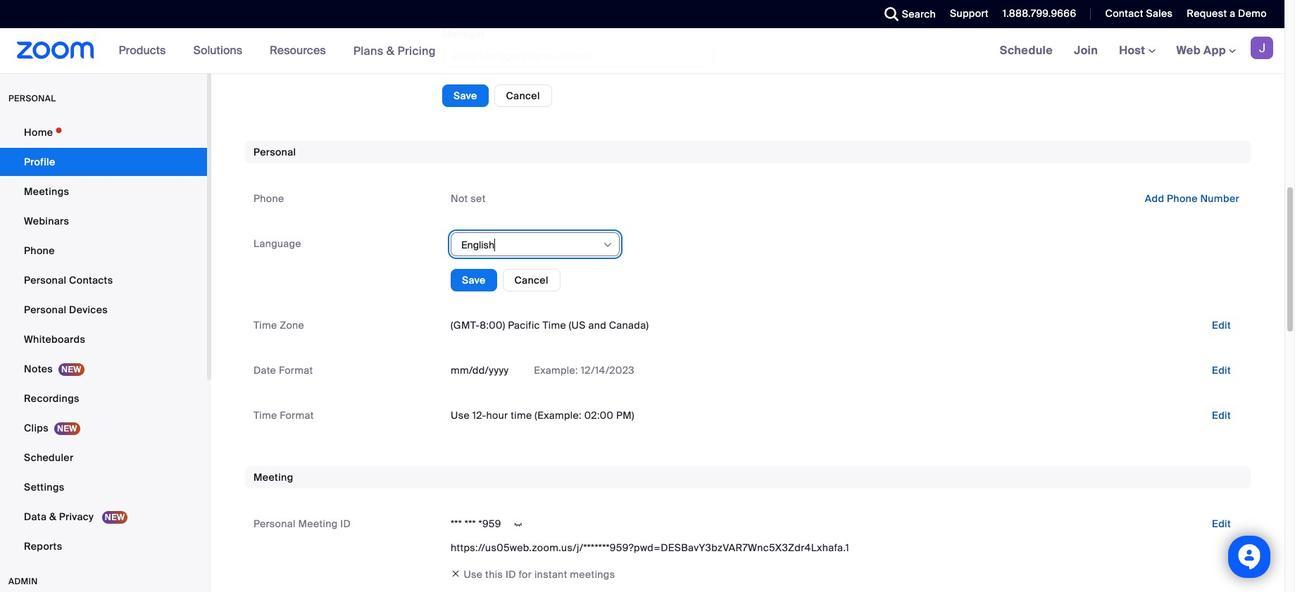 Task type: locate. For each thing, give the bounding box(es) containing it.
edit for time format
[[1213, 409, 1232, 422]]

time for (gmt-8:00) pacific time (us and canada)
[[254, 319, 277, 332]]

***
[[451, 518, 462, 530], [465, 518, 476, 530]]

& right plans at the top left of the page
[[387, 43, 395, 58]]

host button
[[1120, 43, 1156, 58]]

2 horizontal spatial phone
[[1168, 192, 1198, 205]]

& inside product information navigation
[[387, 43, 395, 58]]

time down date
[[254, 409, 277, 422]]

0 vertical spatial cancel button
[[494, 85, 552, 107]]

1 vertical spatial save button
[[451, 269, 497, 291]]

mm/dd/yyyy
[[451, 364, 509, 377]]

0 vertical spatial cancel
[[506, 90, 540, 102]]

data & privacy link
[[0, 503, 207, 531]]

1 vertical spatial id
[[506, 569, 516, 581]]

data & privacy
[[24, 511, 96, 524]]

format for time format
[[280, 409, 314, 422]]

1.888.799.9666 button
[[993, 0, 1080, 28], [1003, 7, 1077, 20]]

save
[[454, 90, 477, 102], [462, 274, 486, 287]]

0 vertical spatial use
[[451, 409, 470, 422]]

phone link
[[0, 237, 207, 265]]

profile link
[[0, 148, 207, 176]]

&
[[387, 43, 395, 58], [49, 511, 56, 524]]

personal
[[254, 146, 296, 159], [24, 274, 66, 287], [24, 304, 66, 316], [254, 518, 296, 530]]

12-
[[473, 409, 487, 422]]

save button
[[442, 85, 489, 107], [451, 269, 497, 291]]

& inside personal menu "menu"
[[49, 511, 56, 524]]

0 vertical spatial format
[[279, 364, 313, 377]]

recordings
[[24, 392, 79, 405]]

personal for personal meeting id
[[254, 518, 296, 530]]

contacts
[[69, 274, 113, 287]]

meeting
[[254, 471, 293, 484], [298, 518, 338, 530]]

personal meeting id
[[254, 518, 351, 530]]

edit
[[1213, 319, 1232, 332], [1213, 364, 1232, 377], [1213, 409, 1232, 422], [1213, 518, 1232, 530]]

recordings link
[[0, 385, 207, 413]]

banner
[[0, 28, 1285, 74]]

1 horizontal spatial &
[[387, 43, 395, 58]]

contact
[[1106, 7, 1144, 20]]

demo
[[1239, 7, 1268, 20]]

meetings
[[24, 185, 69, 198]]

scheduler link
[[0, 444, 207, 472]]

time
[[254, 319, 277, 332], [543, 319, 567, 332], [254, 409, 277, 422]]

a
[[1230, 7, 1236, 20]]

0 horizontal spatial ***
[[451, 518, 462, 530]]

time zone
[[254, 319, 304, 332]]

0 vertical spatial save
[[454, 90, 477, 102]]

format down 'date format'
[[280, 409, 314, 422]]

use
[[451, 409, 470, 422], [464, 569, 483, 581]]

cancel button for job title 'text box''s save button
[[494, 85, 552, 107]]

save button down manager
[[442, 85, 489, 107]]

request
[[1187, 7, 1228, 20]]

*** *** *959
[[451, 518, 501, 530]]

phone right add
[[1168, 192, 1198, 205]]

0 horizontal spatial id
[[341, 518, 351, 530]]

edit button
[[1201, 314, 1243, 337], [1201, 359, 1243, 382], [1201, 404, 1243, 427], [1201, 513, 1243, 535]]

id for this
[[506, 569, 516, 581]]

schedule
[[1000, 43, 1053, 58]]

use for use 12-hour time (example: 02:00 pm)
[[451, 409, 470, 422]]

time
[[511, 409, 532, 422]]

1 *** from the left
[[451, 518, 462, 530]]

2 *** from the left
[[465, 518, 476, 530]]

1 vertical spatial use
[[464, 569, 483, 581]]

0 vertical spatial &
[[387, 43, 395, 58]]

0 vertical spatial id
[[341, 518, 351, 530]]

02:00
[[585, 409, 614, 422]]

time for use 12-hour time (example: 02:00 pm)
[[254, 409, 277, 422]]

0 horizontal spatial phone
[[24, 244, 55, 257]]

host
[[1120, 43, 1149, 58]]

format right date
[[279, 364, 313, 377]]

1 edit button from the top
[[1201, 314, 1243, 337]]

sales
[[1147, 7, 1173, 20]]

use left 12-
[[451, 409, 470, 422]]

save button up (gmt-
[[451, 269, 497, 291]]

use left 'this'
[[464, 569, 483, 581]]

1 horizontal spatial phone
[[254, 192, 284, 205]]

& right data
[[49, 511, 56, 524]]

phone inside personal menu "menu"
[[24, 244, 55, 257]]

save down manager
[[454, 90, 477, 102]]

0 horizontal spatial &
[[49, 511, 56, 524]]

plans & pricing link
[[353, 43, 436, 58], [353, 43, 436, 58]]

edit button for personal meeting id
[[1201, 513, 1243, 535]]

save for select language text box
[[462, 274, 486, 287]]

webinars
[[24, 215, 69, 228]]

3 edit button from the top
[[1201, 404, 1243, 427]]

pacific
[[508, 319, 540, 332]]

cancel button
[[494, 85, 552, 107], [503, 269, 561, 291]]

1 vertical spatial &
[[49, 511, 56, 524]]

0 vertical spatial save button
[[442, 85, 489, 107]]

hour
[[487, 409, 508, 422]]

support link
[[940, 0, 993, 28], [951, 7, 989, 20]]

1 horizontal spatial meeting
[[298, 518, 338, 530]]

language
[[254, 238, 302, 250]]

personal for personal devices
[[24, 304, 66, 316]]

save button for select language text box
[[451, 269, 497, 291]]

1 vertical spatial format
[[280, 409, 314, 422]]

cancel
[[506, 90, 540, 102], [515, 274, 549, 287]]

home
[[24, 126, 53, 139]]

save up (gmt-
[[462, 274, 486, 287]]

search
[[902, 8, 936, 20]]

pm)
[[616, 409, 635, 422]]

1 vertical spatial cancel button
[[503, 269, 561, 291]]

join link
[[1064, 28, 1109, 73]]

format
[[279, 364, 313, 377], [280, 409, 314, 422]]

1 horizontal spatial id
[[506, 569, 516, 581]]

time format
[[254, 409, 314, 422]]

1 edit from the top
[[1213, 319, 1232, 332]]

show personal meeting id image
[[507, 519, 530, 531]]

1 horizontal spatial ***
[[465, 518, 476, 530]]

1 vertical spatial save
[[462, 274, 486, 287]]

4 edit from the top
[[1213, 518, 1232, 530]]

0 vertical spatial meeting
[[254, 471, 293, 484]]

phone up the language
[[254, 192, 284, 205]]

4 edit button from the top
[[1201, 513, 1243, 535]]

Job Title text field
[[442, 0, 714, 5]]

plans & pricing
[[353, 43, 436, 58]]

web
[[1177, 43, 1201, 58]]

phone
[[254, 192, 284, 205], [1168, 192, 1198, 205], [24, 244, 55, 257]]

request a demo link
[[1177, 0, 1285, 28], [1187, 7, 1268, 20]]

edit button for time format
[[1201, 404, 1243, 427]]

1 vertical spatial cancel
[[515, 274, 549, 287]]

date
[[254, 364, 276, 377]]

0 horizontal spatial meeting
[[254, 471, 293, 484]]

notes
[[24, 363, 53, 376]]

personal menu menu
[[0, 118, 207, 562]]

solutions button
[[193, 28, 249, 73]]

solutions
[[193, 43, 242, 58]]

time left zone
[[254, 319, 277, 332]]

phone down webinars at the top left of the page
[[24, 244, 55, 257]]

*959
[[479, 518, 501, 530]]

3 edit from the top
[[1213, 409, 1232, 422]]



Task type: describe. For each thing, give the bounding box(es) containing it.
clips
[[24, 422, 49, 435]]

products
[[119, 43, 166, 58]]

& for pricing
[[387, 43, 395, 58]]

show options image
[[602, 240, 614, 251]]

resources
[[270, 43, 326, 58]]

edit for time zone
[[1213, 319, 1232, 332]]

web app button
[[1177, 43, 1237, 58]]

add
[[1145, 192, 1165, 205]]

personal contacts link
[[0, 266, 207, 295]]

plans
[[353, 43, 384, 58]]

data
[[24, 511, 47, 524]]

resources button
[[270, 28, 332, 73]]

privacy
[[59, 511, 94, 524]]

join
[[1075, 43, 1099, 58]]

meetings navigation
[[990, 28, 1285, 74]]

personal
[[8, 93, 56, 104]]

meetings link
[[0, 178, 207, 206]]

save button for job title 'text box'
[[442, 85, 489, 107]]

set
[[471, 192, 486, 205]]

https://us05web.zoom.us/j/*******959?pwd=desbavy3bzvar7wnc5x3zdr4lxhafa.1
[[451, 542, 850, 554]]

settings
[[24, 481, 64, 494]]

schedule link
[[990, 28, 1064, 73]]

(us
[[569, 319, 586, 332]]

1.888.799.9666
[[1003, 7, 1077, 20]]

whiteboards
[[24, 333, 85, 346]]

Select Language text field
[[460, 235, 602, 256]]

2 edit from the top
[[1213, 364, 1232, 377]]

manager
[[442, 28, 485, 40]]

meetings
[[570, 569, 615, 581]]

date format
[[254, 364, 313, 377]]

and
[[589, 319, 607, 332]]

support
[[951, 7, 989, 20]]

personal for personal
[[254, 146, 296, 159]]

cancel for save button corresponding to select language text box's cancel button
[[515, 274, 549, 287]]

product information navigation
[[108, 28, 447, 74]]

time left (us
[[543, 319, 567, 332]]

cancel for cancel button for job title 'text box''s save button
[[506, 90, 540, 102]]

settings link
[[0, 473, 207, 502]]

canada)
[[609, 319, 649, 332]]

edit for personal meeting id
[[1213, 518, 1232, 530]]

& for privacy
[[49, 511, 56, 524]]

app
[[1204, 43, 1227, 58]]

whiteboards link
[[0, 326, 207, 354]]

instant
[[535, 569, 568, 581]]

edit button for time zone
[[1201, 314, 1243, 337]]

12/14/2023
[[581, 364, 635, 377]]

2 edit button from the top
[[1201, 359, 1243, 382]]

(gmt-
[[451, 319, 480, 332]]

example:
[[534, 364, 578, 377]]

home link
[[0, 118, 207, 147]]

profile
[[24, 156, 55, 168]]

use for use this id for instant meetings
[[464, 569, 483, 581]]

contact sales
[[1106, 7, 1173, 20]]

personal devices
[[24, 304, 108, 316]]

example: 12/14/2023
[[532, 364, 635, 377]]

personal contacts
[[24, 274, 113, 287]]

reports
[[24, 540, 62, 553]]

(example:
[[535, 409, 582, 422]]

use 12-hour time (example: 02:00 pm)
[[451, 409, 635, 422]]

add phone number
[[1145, 192, 1240, 205]]

notes link
[[0, 355, 207, 383]]

number
[[1201, 192, 1240, 205]]

scheduler
[[24, 452, 74, 464]]

web app
[[1177, 43, 1227, 58]]

format for date format
[[279, 364, 313, 377]]

not
[[451, 192, 468, 205]]

search button
[[874, 0, 940, 28]]

zoom logo image
[[17, 42, 94, 59]]

pricing
[[398, 43, 436, 58]]

(gmt-8:00) pacific time (us and canada)
[[451, 319, 649, 332]]

cancel button for save button corresponding to select language text box
[[503, 269, 561, 291]]

add phone number button
[[1134, 187, 1251, 210]]

save for job title 'text box'
[[454, 90, 477, 102]]

phone inside button
[[1168, 192, 1198, 205]]

request a demo
[[1187, 7, 1268, 20]]

admin
[[8, 576, 38, 588]]

webinars link
[[0, 207, 207, 235]]

devices
[[69, 304, 108, 316]]

this
[[486, 569, 503, 581]]

personal for personal contacts
[[24, 274, 66, 287]]

products button
[[119, 28, 172, 73]]

personal devices link
[[0, 296, 207, 324]]

1 vertical spatial meeting
[[298, 518, 338, 530]]

banner containing products
[[0, 28, 1285, 74]]

8:00)
[[480, 319, 506, 332]]

for
[[519, 569, 532, 581]]

not set
[[451, 192, 486, 205]]

clips link
[[0, 414, 207, 442]]

id for meeting
[[341, 518, 351, 530]]

profile picture image
[[1251, 37, 1274, 59]]



Task type: vqa. For each thing, say whether or not it's contained in the screenshot.
Plans & Pricing link
yes



